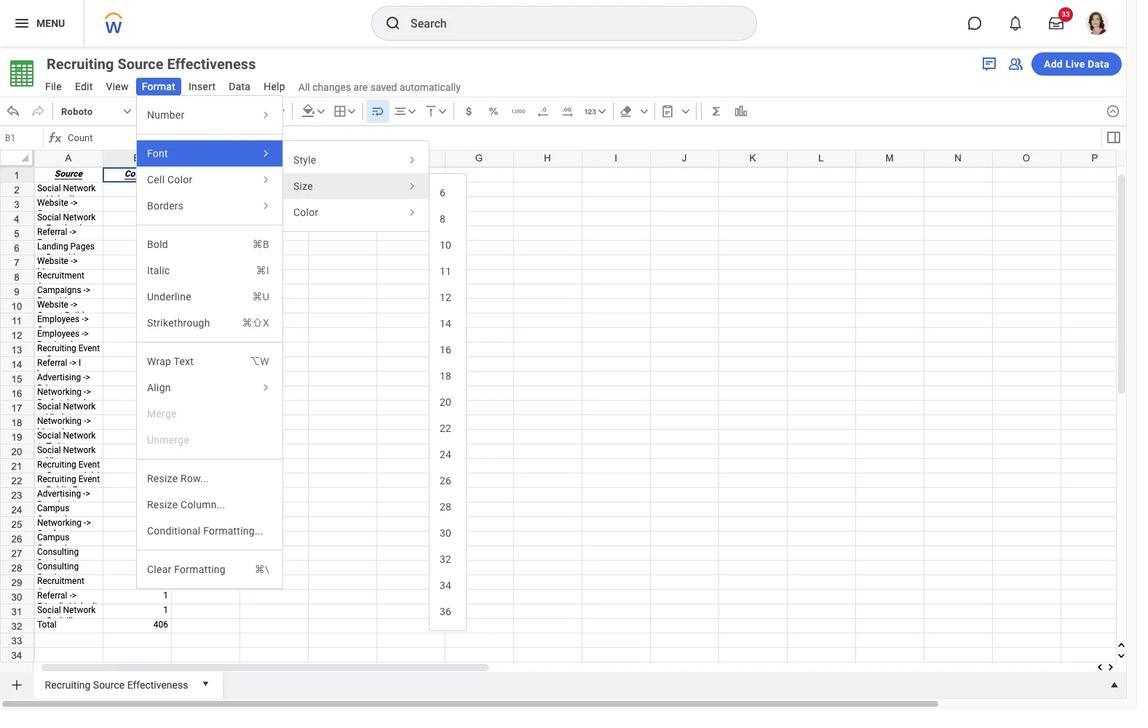 Task type: describe. For each thing, give the bounding box(es) containing it.
20
[[440, 397, 451, 408]]

toolbar container region
[[0, 97, 1100, 126]]

chevron down small image for align center icon
[[405, 104, 419, 119]]

effectiveness for topmost recruiting source effectiveness button
[[167, 55, 256, 73]]

resize for resize column...
[[147, 499, 178, 511]]

align center image
[[393, 104, 407, 119]]

menu
[[36, 17, 65, 29]]

6 chevron down small image from the left
[[637, 104, 651, 119]]

8
[[440, 213, 446, 225]]

1 vertical spatial source
[[93, 680, 125, 691]]

1 vertical spatial recruiting
[[45, 680, 91, 691]]

add live data button
[[1032, 52, 1122, 76]]

media classroom image
[[1007, 55, 1024, 73]]

cell color
[[147, 174, 192, 186]]

14
[[440, 318, 451, 330]]

wrap
[[147, 356, 171, 368]]

underline
[[147, 291, 191, 303]]

chevron right small image for font
[[259, 108, 272, 122]]

undo l image
[[6, 104, 20, 119]]

26
[[440, 475, 451, 487]]

color inside 'color' menu item
[[293, 207, 318, 218]]

⌘\
[[255, 564, 269, 576]]

border all image
[[332, 104, 347, 119]]

menu item containing bold
[[137, 231, 282, 258]]

data inside button
[[1088, 58, 1109, 70]]

align
[[147, 382, 171, 394]]

paste image
[[660, 104, 675, 119]]

size menu item
[[283, 173, 429, 199]]

18
[[440, 371, 451, 382]]

remove zero image
[[536, 104, 550, 119]]

bold
[[147, 239, 168, 250]]

menu button
[[0, 0, 84, 47]]

live
[[1065, 58, 1085, 70]]

36
[[440, 606, 451, 618]]

clear formatting
[[147, 564, 226, 576]]

chevron right small image for font
[[259, 147, 272, 160]]

menu item containing wrap text
[[137, 349, 282, 375]]

32
[[440, 554, 451, 566]]

font menu item
[[137, 140, 282, 167]]

34
[[440, 580, 451, 592]]

28
[[440, 502, 451, 513]]

chevron right small image for color
[[405, 154, 419, 167]]

percentage image
[[486, 104, 501, 119]]

activity stream image
[[981, 55, 998, 73]]

thousands comma image
[[511, 104, 525, 119]]

text
[[174, 356, 194, 368]]

resize row...
[[147, 473, 209, 485]]

16
[[440, 344, 451, 356]]

22
[[440, 423, 451, 435]]

view
[[106, 81, 129, 92]]

number
[[147, 109, 184, 121]]

0 vertical spatial source
[[118, 55, 164, 73]]

33
[[1062, 10, 1070, 18]]

text wrap image
[[370, 104, 385, 119]]

column...
[[181, 499, 225, 511]]

menu item containing clear formatting
[[137, 557, 282, 583]]

saved
[[370, 81, 397, 93]]

24
[[440, 449, 451, 461]]

caret up image
[[1107, 678, 1122, 693]]

roboto button
[[56, 100, 135, 123]]

chevron right small image inside the size menu item
[[405, 180, 419, 193]]

borders
[[147, 200, 184, 212]]

⌘⇧x
[[242, 317, 269, 329]]

2 chevron down small image from the left
[[273, 104, 288, 119]]

0 vertical spatial recruiting source effectiveness
[[47, 55, 256, 73]]

formatting
[[174, 564, 226, 576]]

menu item containing strikethrough
[[137, 310, 282, 336]]

0 vertical spatial recruiting
[[47, 55, 114, 73]]

roboto
[[61, 106, 93, 117]]

cell
[[147, 174, 165, 186]]

autosum image
[[709, 104, 723, 119]]

menus menu bar
[[38, 76, 293, 99]]

chart image
[[734, 104, 748, 119]]

are
[[353, 81, 368, 93]]

33 button
[[1040, 7, 1073, 39]]



Task type: locate. For each thing, give the bounding box(es) containing it.
1 vertical spatial resize
[[147, 499, 178, 511]]

6 menu item from the top
[[137, 557, 282, 583]]

1 chevron down small image from the left
[[120, 104, 135, 119]]

notifications large image
[[1008, 16, 1023, 31]]

eraser image
[[619, 104, 633, 119]]

recruiting source effectiveness button
[[39, 54, 282, 74], [39, 673, 194, 696]]

2 vertical spatial chevron right small image
[[405, 180, 419, 193]]

all changes are saved automatically button
[[293, 81, 461, 94]]

row...
[[181, 473, 209, 485]]

10
[[440, 239, 451, 251]]

3 chevron down small image from the left
[[314, 104, 328, 119]]

⌘u
[[252, 291, 269, 303]]

number menu item
[[137, 102, 282, 128]]

1 vertical spatial data
[[229, 81, 251, 92]]

search image
[[384, 15, 402, 32]]

effectiveness
[[167, 55, 256, 73], [127, 680, 188, 691]]

0 vertical spatial chevron right small image
[[259, 108, 272, 122]]

2 resize from the top
[[147, 499, 178, 511]]

clear
[[147, 564, 171, 576]]

formula editor image
[[1105, 129, 1122, 146]]

0 vertical spatial recruiting source effectiveness button
[[39, 54, 282, 74]]

insert
[[189, 81, 216, 92]]

unmerge
[[147, 435, 189, 446]]

numbers image
[[583, 104, 597, 119]]

strikethrough
[[147, 317, 210, 329]]

chevron right small image
[[259, 108, 272, 122], [405, 154, 419, 167], [405, 180, 419, 193]]

1 vertical spatial recruiting source effectiveness
[[45, 680, 188, 691]]

cell color menu item
[[137, 167, 282, 193]]

format
[[142, 81, 175, 92]]

None text field
[[1, 128, 43, 149]]

color down size
[[293, 207, 318, 218]]

effectiveness up insert
[[167, 55, 256, 73]]

1 menu item from the top
[[137, 231, 282, 258]]

chevron up circle image
[[1106, 104, 1120, 119]]

chevron right small image inside 'color' menu item
[[405, 206, 419, 219]]

1 vertical spatial chevron right small image
[[405, 154, 419, 167]]

Formula Bar text field
[[64, 128, 1100, 149]]

chevron down small image down help
[[273, 104, 288, 119]]

5 chevron down small image from the left
[[595, 104, 609, 119]]

data
[[1088, 58, 1109, 70], [229, 81, 251, 92]]

edit
[[75, 81, 93, 92]]

4 chevron down small image from the left
[[435, 104, 450, 119]]

chevron right small image inside number menu item
[[259, 108, 272, 122]]

recruiting up edit
[[47, 55, 114, 73]]

12
[[440, 292, 451, 304]]

font menu
[[282, 140, 429, 232]]

chevron right small image for color
[[405, 206, 419, 219]]

all changes are saved automatically
[[298, 81, 461, 93]]

profile logan mcneil image
[[1085, 12, 1109, 38]]

1 horizontal spatial chevron down small image
[[405, 104, 419, 119]]

conditional formatting...
[[147, 526, 263, 537]]

all
[[298, 81, 310, 93]]

⌘i
[[256, 265, 269, 277]]

chevron right small image down help
[[259, 108, 272, 122]]

align top image
[[423, 104, 438, 119]]

chevron right small image down ⌥w
[[259, 381, 272, 395]]

2 menu item from the top
[[137, 258, 282, 284]]

chevron down small image inside roboto dropdown button
[[120, 104, 135, 119]]

font
[[147, 148, 168, 159]]

chevron right small image for align
[[259, 381, 272, 395]]

⌥w
[[250, 356, 269, 368]]

resize column...
[[147, 499, 225, 511]]

3 menu item from the top
[[137, 284, 282, 310]]

chevron down small image right paste image
[[678, 104, 693, 119]]

0 horizontal spatial data
[[229, 81, 251, 92]]

data inside menus menu bar
[[229, 81, 251, 92]]

align menu item
[[137, 375, 282, 401]]

resize
[[147, 473, 178, 485], [147, 499, 178, 511]]

Search Workday  search field
[[411, 7, 727, 39]]

⌘b
[[252, 239, 269, 250]]

effectiveness left caret down small icon
[[127, 680, 188, 691]]

menu item containing italic
[[137, 258, 282, 284]]

chevron right small image down align center icon
[[405, 154, 419, 167]]

menu item up strikethrough
[[137, 284, 282, 310]]

merge menu item
[[137, 401, 282, 427]]

menu item down strikethrough
[[137, 349, 282, 375]]

recruiting
[[47, 55, 114, 73], [45, 680, 91, 691]]

chevron right small image inside cell color menu item
[[259, 173, 272, 186]]

dollar sign image
[[461, 104, 476, 119]]

0 vertical spatial resize
[[147, 473, 178, 485]]

bold image
[[183, 104, 198, 119]]

add zero image
[[560, 104, 575, 119]]

menu item down conditional formatting...
[[137, 557, 282, 583]]

chevron down small image down view
[[120, 104, 135, 119]]

chevron right small image left size
[[259, 173, 272, 186]]

chevron right small image left style
[[259, 147, 272, 160]]

justify image
[[13, 15, 31, 32]]

chevron down small image down the are
[[344, 104, 359, 119]]

conditional
[[147, 526, 201, 537]]

4 menu item from the top
[[137, 310, 282, 336]]

6 8 10
[[440, 187, 451, 251]]

unmerge menu item
[[137, 427, 282, 454]]

chevron right small image inside font menu item
[[259, 147, 272, 160]]

resize for resize row...
[[147, 473, 178, 485]]

changes
[[312, 81, 351, 93]]

recruiting right add footer ws icon
[[45, 680, 91, 691]]

grid
[[0, 150, 1137, 710]]

style
[[293, 154, 316, 166]]

color menu item
[[283, 199, 429, 226]]

chevron down small image left border all icon
[[314, 104, 328, 119]]

file
[[45, 81, 62, 92]]

chevron down small image
[[344, 104, 359, 119], [405, 104, 419, 119]]

chevron right small image
[[259, 147, 272, 160], [259, 173, 272, 186], [259, 199, 272, 213], [405, 206, 419, 219], [259, 381, 272, 395]]

chevron right small image for cell color
[[259, 173, 272, 186]]

add footer ws image
[[9, 678, 24, 693]]

1 vertical spatial recruiting source effectiveness button
[[39, 673, 194, 696]]

color right the cell
[[167, 174, 192, 186]]

add live data
[[1044, 58, 1109, 70]]

wrap text
[[147, 356, 194, 368]]

30
[[440, 528, 451, 539]]

effectiveness for the bottommost recruiting source effectiveness button
[[127, 680, 188, 691]]

data left help
[[229, 81, 251, 92]]

add
[[1044, 58, 1063, 70]]

chevron right small image inside borders menu item
[[259, 199, 272, 213]]

menu item up text
[[137, 310, 282, 336]]

0 vertical spatial color
[[167, 174, 192, 186]]

0 horizontal spatial chevron down small image
[[344, 104, 359, 119]]

resize left "row..." on the bottom of the page
[[147, 473, 178, 485]]

1 resize from the top
[[147, 473, 178, 485]]

chevron right small image for borders
[[259, 199, 272, 213]]

chevron right small image left 6
[[405, 180, 419, 193]]

chevron right small image inside 'align' menu item
[[259, 381, 272, 395]]

format menu
[[136, 95, 283, 590]]

1 chevron down small image from the left
[[344, 104, 359, 119]]

1 horizontal spatial data
[[1088, 58, 1109, 70]]

6
[[440, 187, 446, 199]]

font size menu
[[429, 173, 467, 632]]

chevron down small image right eraser image
[[637, 104, 651, 119]]

chevron right small image left 8
[[405, 206, 419, 219]]

0 vertical spatial data
[[1088, 58, 1109, 70]]

7 chevron down small image from the left
[[678, 104, 693, 119]]

menu item up underline
[[137, 258, 282, 284]]

recruiting source effectiveness
[[47, 55, 256, 73], [45, 680, 188, 691]]

5 menu item from the top
[[137, 349, 282, 375]]

formatting...
[[203, 526, 263, 537]]

1 horizontal spatial color
[[293, 207, 318, 218]]

chevron down small image
[[120, 104, 135, 119], [273, 104, 288, 119], [314, 104, 328, 119], [435, 104, 450, 119], [595, 104, 609, 119], [637, 104, 651, 119], [678, 104, 693, 119]]

0 vertical spatial effectiveness
[[167, 55, 256, 73]]

data right live
[[1088, 58, 1109, 70]]

fx image
[[47, 130, 64, 147]]

help
[[264, 81, 285, 92]]

color inside cell color menu item
[[167, 174, 192, 186]]

chevron down small image for border all icon
[[344, 104, 359, 119]]

0 horizontal spatial color
[[167, 174, 192, 186]]

menu item
[[137, 231, 282, 258], [137, 258, 282, 284], [137, 284, 282, 310], [137, 310, 282, 336], [137, 349, 282, 375], [137, 557, 282, 583]]

2 chevron down small image from the left
[[405, 104, 419, 119]]

1 vertical spatial color
[[293, 207, 318, 218]]

color
[[167, 174, 192, 186], [293, 207, 318, 218]]

chevron down small image left dollar sign "image"
[[435, 104, 450, 119]]

menu item containing underline
[[137, 284, 282, 310]]

chevron down small image left eraser image
[[595, 104, 609, 119]]

chevron right small image inside style menu item
[[405, 154, 419, 167]]

resize up "conditional"
[[147, 499, 178, 511]]

chevron down small image left align top icon
[[405, 104, 419, 119]]

merge
[[147, 408, 177, 420]]

source
[[118, 55, 164, 73], [93, 680, 125, 691]]

borders menu item
[[137, 193, 282, 219]]

style menu item
[[283, 147, 429, 173]]

11
[[440, 266, 451, 277]]

caret down small image
[[198, 677, 213, 692]]

size
[[293, 181, 313, 192]]

menu item down borders menu item
[[137, 231, 282, 258]]

italic
[[147, 265, 170, 277]]

automatically
[[400, 81, 461, 93]]

1 vertical spatial effectiveness
[[127, 680, 188, 691]]

chevron right small image up "⌘b" in the left top of the page
[[259, 199, 272, 213]]

inbox large image
[[1049, 16, 1064, 31]]



Task type: vqa. For each thing, say whether or not it's contained in the screenshot.
20
yes



